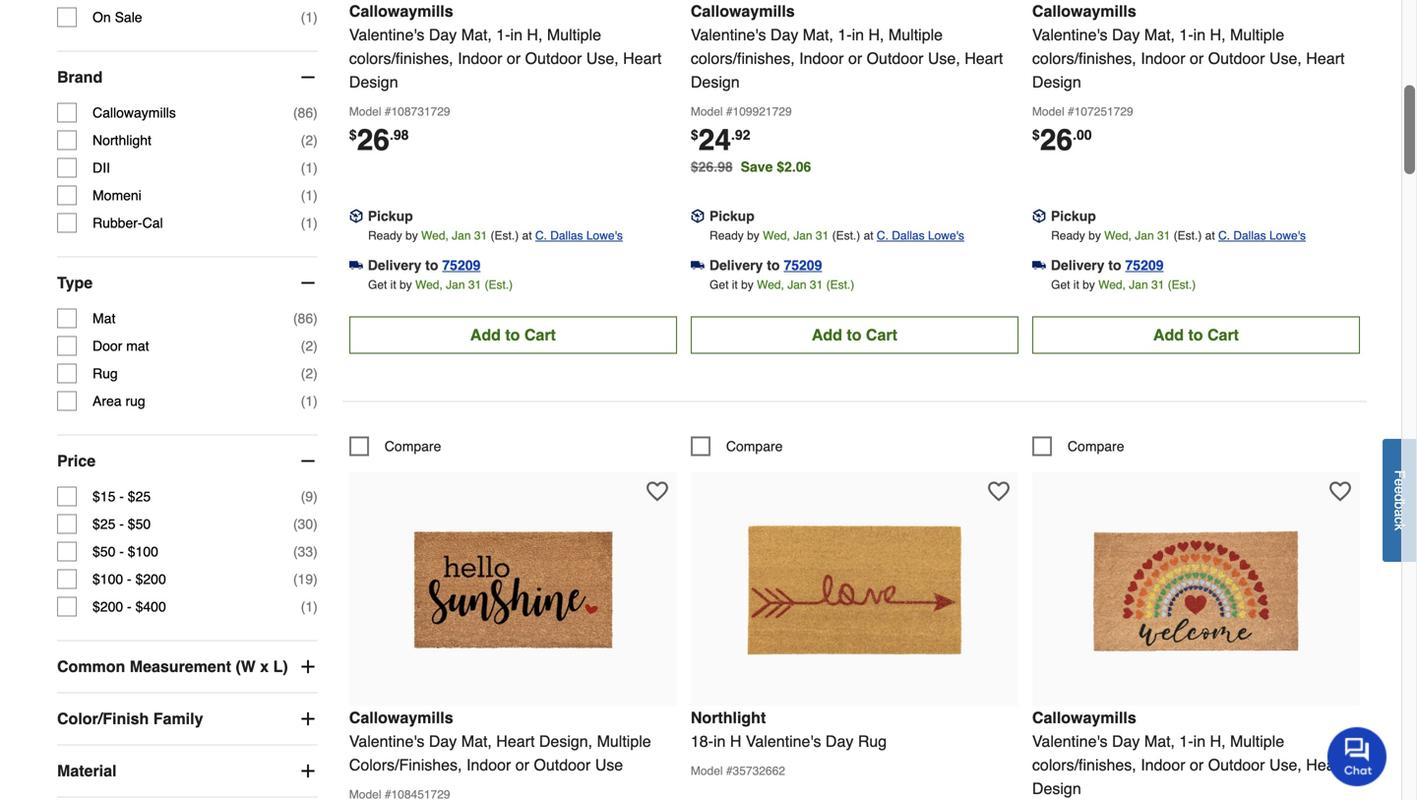 Task type: locate. For each thing, give the bounding box(es) containing it.
1 vertical spatial minus image
[[298, 451, 318, 471]]

0 horizontal spatial ready
[[368, 229, 402, 243]]

109921729
[[733, 105, 792, 118]]

1 ready by wed, jan 31 (est.) at c. dallas lowe's from the left
[[368, 229, 623, 243]]

pickup for second pickup image
[[710, 208, 755, 224]]

or
[[507, 49, 521, 67], [848, 49, 862, 67], [1190, 49, 1204, 67], [516, 756, 530, 774], [1190, 756, 1204, 774]]

1 horizontal spatial compare
[[726, 438, 783, 454]]

( for $25 - $50
[[293, 516, 298, 532]]

) for northlight
[[313, 132, 318, 148]]

heart
[[623, 49, 662, 67], [965, 49, 1003, 67], [1306, 49, 1345, 67], [496, 732, 535, 750], [1306, 756, 1345, 774]]

in
[[510, 25, 523, 44], [852, 25, 864, 44], [1194, 25, 1206, 44], [714, 732, 726, 750], [1194, 732, 1206, 750]]

$50 up $50 - $100
[[128, 516, 151, 532]]

1 75209 from the left
[[442, 257, 481, 273]]

callowaymills
[[349, 2, 453, 20], [691, 2, 795, 20], [1032, 2, 1137, 20], [93, 105, 176, 121], [349, 709, 453, 727], [1032, 709, 1137, 727]]

0 horizontal spatial lowe's
[[587, 229, 623, 243]]

plus image
[[298, 657, 318, 677], [298, 709, 318, 729]]

12 ) from the top
[[313, 516, 318, 532]]

2 horizontal spatial $
[[1032, 127, 1040, 143]]

2 horizontal spatial delivery to 75209
[[1051, 257, 1164, 273]]

compare for "5014963405" element
[[726, 438, 783, 454]]

c. dallas lowe's button for 75209 button associated with pickup icon
[[1219, 226, 1306, 245]]

3 add to cart from the left
[[1153, 326, 1239, 344]]

1 1 from the top
[[305, 9, 313, 25]]

1 vertical spatial $100
[[93, 571, 123, 587]]

$25 down $15
[[93, 516, 116, 532]]

heart outline image
[[647, 481, 668, 502]]

2 horizontal spatial 75209
[[1126, 257, 1164, 273]]

$ inside $ 26 .00
[[1032, 127, 1040, 143]]

1 horizontal spatial truck filled image
[[691, 258, 705, 272]]

material
[[57, 762, 117, 780]]

compare inside the 5014223979 element
[[385, 438, 441, 454]]

minus image inside type button
[[298, 273, 318, 293]]

10 ) from the top
[[313, 393, 318, 409]]

2 add to cart button from the left
[[691, 316, 1019, 354]]

2 c. dallas lowe's button from the left
[[877, 226, 965, 245]]

delivery for truck filled image associated with second pickup image
[[710, 257, 763, 273]]

3 truck filled image from the left
[[1032, 258, 1046, 272]]

$200 up $400
[[135, 571, 166, 587]]

door mat
[[93, 338, 149, 354]]

plus image
[[298, 761, 318, 781]]

at for second pickup image from right
[[522, 229, 532, 243]]

1 ( 1 ) from the top
[[301, 9, 318, 25]]

1 horizontal spatial 75209 button
[[784, 255, 822, 275]]

h, for model # 108731729
[[527, 25, 543, 44]]

0 horizontal spatial $25
[[93, 516, 116, 532]]

1 compare from the left
[[385, 438, 441, 454]]

5 ) from the top
[[313, 188, 318, 203]]

) for callowaymills
[[313, 105, 318, 121]]

c. dallas lowe's button for second pickup image from right 75209 button
[[535, 226, 623, 245]]

30
[[298, 516, 313, 532]]

or for 109921729
[[848, 49, 862, 67]]

mat
[[93, 311, 116, 326]]

3 get it by wed, jan 31 (est.) from the left
[[1051, 278, 1196, 292]]

get it by wed, jan 31 (est.)
[[368, 278, 513, 292], [710, 278, 855, 292], [1051, 278, 1196, 292]]

plus image inside common measurement (w x l) 'button'
[[298, 657, 318, 677]]

get
[[368, 278, 387, 292], [710, 278, 729, 292], [1051, 278, 1070, 292]]

5014223919 element
[[1032, 436, 1125, 456]]

1 delivery from the left
[[368, 257, 422, 273]]

minus image inside price "button"
[[298, 451, 318, 471]]

colors/finishes,
[[349, 49, 453, 67], [691, 49, 795, 67], [1032, 49, 1137, 67], [1032, 756, 1137, 774]]

( for mat
[[293, 311, 298, 326]]

get it by wed, jan 31 (est.) for second pickup image
[[710, 278, 855, 292]]

1 vertical spatial ( 2 )
[[301, 338, 318, 354]]

$100 down $50 - $100
[[93, 571, 123, 587]]

$25
[[128, 489, 151, 505], [93, 516, 116, 532]]

1 vertical spatial $50
[[93, 544, 116, 560]]

$ up was price $26.98 element
[[691, 127, 699, 143]]

plus image right l)
[[298, 657, 318, 677]]

3 75209 button from the left
[[1126, 255, 1164, 275]]

( 2 )
[[301, 132, 318, 148], [301, 338, 318, 354], [301, 366, 318, 381]]

9 ) from the top
[[313, 366, 318, 381]]

mat
[[126, 338, 149, 354]]

a
[[1392, 509, 1408, 517]]

1 86 from the top
[[298, 105, 313, 121]]

1 minus image from the top
[[298, 273, 318, 293]]

3 ) from the top
[[313, 132, 318, 148]]

2 $ from the left
[[691, 127, 699, 143]]

2 cart from the left
[[866, 326, 898, 344]]

mat, for model # 109921729
[[803, 25, 834, 44]]

1 $ from the left
[[349, 127, 357, 143]]

3 c. dallas lowe's button from the left
[[1219, 226, 1306, 245]]

5 ( 1 ) from the top
[[301, 393, 318, 409]]

day inside the northlight 18-in h valentine's day rug
[[826, 732, 854, 750]]

pickup image down $26.98
[[691, 209, 705, 223]]

$ 26 .00
[[1032, 123, 1092, 157]]

2 compare from the left
[[726, 438, 783, 454]]

pickup image down $ 26 .98
[[349, 209, 363, 223]]

2 horizontal spatial delivery
[[1051, 257, 1105, 273]]

$
[[349, 127, 357, 143], [691, 127, 699, 143], [1032, 127, 1040, 143]]

0 vertical spatial northlight
[[93, 132, 152, 148]]

26 down model # 108731729
[[357, 123, 390, 157]]

0 horizontal spatial ready by wed, jan 31 (est.) at c. dallas lowe's
[[368, 229, 623, 243]]

( for dii
[[301, 160, 305, 176]]

add
[[470, 326, 501, 344], [812, 326, 842, 344], [1153, 326, 1184, 344]]

14 ) from the top
[[313, 571, 318, 587]]

1 truck filled image from the left
[[349, 258, 363, 272]]

plus image inside color/finish family button
[[298, 709, 318, 729]]

use, for model # 109921729
[[928, 49, 960, 67]]

0 vertical spatial 86
[[298, 105, 313, 121]]

) for $25 - $50
[[313, 516, 318, 532]]

1 horizontal spatial rug
[[858, 732, 887, 750]]

design for 107251729
[[1032, 73, 1081, 91]]

- left $400
[[127, 599, 132, 615]]

0 vertical spatial ( 86 )
[[293, 105, 318, 121]]

2 get from the left
[[710, 278, 729, 292]]

cart
[[524, 326, 556, 344], [866, 326, 898, 344], [1208, 326, 1239, 344]]

0 horizontal spatial 75209 button
[[442, 255, 481, 275]]

1 horizontal spatial c.
[[877, 229, 889, 243]]

1 horizontal spatial it
[[732, 278, 738, 292]]

2 horizontal spatial cart
[[1208, 326, 1239, 344]]

1 vertical spatial rug
[[858, 732, 887, 750]]

.00
[[1073, 127, 1092, 143]]

- down $15 - $25
[[119, 516, 124, 532]]

( for $15 - $25
[[301, 489, 305, 505]]

( for northlight
[[301, 132, 305, 148]]

) for on sale
[[313, 9, 318, 25]]

0 vertical spatial minus image
[[298, 273, 318, 293]]

pickup image
[[349, 209, 363, 223], [691, 209, 705, 223]]

2 ( 86 ) from the top
[[293, 311, 318, 326]]

0 horizontal spatial delivery to 75209
[[368, 257, 481, 273]]

1 vertical spatial plus image
[[298, 709, 318, 729]]

0 horizontal spatial delivery
[[368, 257, 422, 273]]

18-
[[691, 732, 714, 750]]

31
[[474, 229, 487, 243], [816, 229, 829, 243], [1157, 229, 1171, 243], [468, 278, 481, 292], [810, 278, 823, 292], [1152, 278, 1165, 292]]

model up $ 26 .00
[[1032, 105, 1065, 118]]

0 horizontal spatial heart outline image
[[988, 481, 1010, 502]]

outdoor
[[525, 49, 582, 67], [867, 49, 924, 67], [1208, 49, 1265, 67], [534, 756, 591, 774], [1208, 756, 1265, 774]]

# up .00
[[1068, 105, 1074, 118]]

4 ) from the top
[[313, 160, 318, 176]]

delivery to 75209
[[368, 257, 481, 273], [710, 257, 822, 273], [1051, 257, 1164, 273]]

1 horizontal spatial get it by wed, jan 31 (est.)
[[710, 278, 855, 292]]

( 86 ) for brand
[[293, 105, 318, 121]]

1 add to cart from the left
[[470, 326, 556, 344]]

0 horizontal spatial $200
[[93, 599, 123, 615]]

1 for momeni
[[305, 188, 313, 203]]

compare inside "5014963405" element
[[726, 438, 783, 454]]

2 delivery from the left
[[710, 257, 763, 273]]

1 pickup from the left
[[368, 208, 413, 224]]

2 horizontal spatial at
[[1205, 229, 1215, 243]]

1 at from the left
[[522, 229, 532, 243]]

1 horizontal spatial pickup image
[[691, 209, 705, 223]]

1 horizontal spatial $25
[[128, 489, 151, 505]]

northlight inside the northlight 18-in h valentine's day rug
[[691, 709, 766, 727]]

1 get from the left
[[368, 278, 387, 292]]

in inside the northlight 18-in h valentine's day rug
[[714, 732, 726, 750]]

3 add to cart button from the left
[[1032, 316, 1360, 354]]

by
[[406, 229, 418, 243], [747, 229, 760, 243], [1089, 229, 1101, 243], [400, 278, 412, 292], [741, 278, 754, 292], [1083, 278, 1095, 292]]

0 vertical spatial rug
[[93, 366, 118, 381]]

2 ) from the top
[[313, 105, 318, 121]]

1 delivery to 75209 from the left
[[368, 257, 481, 273]]

# for 107251729
[[1068, 105, 1074, 118]]

valentine's inside the northlight 18-in h valentine's day rug
[[746, 732, 821, 750]]

# up ".92"
[[726, 105, 733, 118]]

$ for $ 26 .00
[[1032, 127, 1040, 143]]

2 get it by wed, jan 31 (est.) from the left
[[710, 278, 855, 292]]

# for 35732662
[[726, 764, 733, 778]]

( for $100 - $200
[[293, 571, 298, 587]]

75209 button
[[442, 255, 481, 275], [784, 255, 822, 275], [1126, 255, 1164, 275]]

rubber-cal
[[93, 215, 163, 231]]

1 horizontal spatial add
[[812, 326, 842, 344]]

brand button
[[57, 52, 318, 103]]

mat, for model # 107251729
[[1145, 25, 1175, 44]]

$ left .98
[[349, 127, 357, 143]]

1 vertical spatial 86
[[298, 311, 313, 326]]

8 ) from the top
[[313, 338, 318, 354]]

1 horizontal spatial get
[[710, 278, 729, 292]]

3 ( 1 ) from the top
[[301, 188, 318, 203]]

2 horizontal spatial dallas
[[1234, 229, 1266, 243]]

2 horizontal spatial add
[[1153, 326, 1184, 344]]

(w
[[236, 658, 256, 676]]

0 horizontal spatial add
[[470, 326, 501, 344]]

callowaymills inside callowaymills valentine's day mat, heart design, multiple colors/finishes, indoor or outdoor use
[[349, 709, 453, 727]]

(est.)
[[491, 229, 519, 243], [832, 229, 861, 243], [1174, 229, 1202, 243], [485, 278, 513, 292], [826, 278, 855, 292], [1168, 278, 1196, 292]]

0 horizontal spatial pickup
[[368, 208, 413, 224]]

model up the 24
[[691, 105, 723, 118]]

h, for model # 109921729
[[869, 25, 884, 44]]

2 horizontal spatial ready by wed, jan 31 (est.) at c. dallas lowe's
[[1051, 229, 1306, 243]]

2 for type
[[305, 338, 313, 354]]

d
[[1392, 494, 1408, 502]]

pickup down $ 26 .98
[[368, 208, 413, 224]]

) for rubber-cal
[[313, 215, 318, 231]]

1 vertical spatial 2
[[305, 338, 313, 354]]

2 heart outline image from the left
[[1330, 481, 1351, 502]]

3 at from the left
[[1205, 229, 1215, 243]]

northlight up dii
[[93, 132, 152, 148]]

model down 18-
[[691, 764, 723, 778]]

h
[[730, 732, 742, 750]]

1 horizontal spatial dallas
[[892, 229, 925, 243]]

northlight for northlight
[[93, 132, 152, 148]]

6 1 from the top
[[305, 599, 313, 615]]

compare inside "5014223919" element
[[1068, 438, 1125, 454]]

$200 down $100 - $200
[[93, 599, 123, 615]]

use,
[[586, 49, 619, 67], [928, 49, 960, 67], [1270, 49, 1302, 67], [1270, 756, 1302, 774]]

1 it from the left
[[390, 278, 396, 292]]

# up .98
[[385, 105, 391, 118]]

0 horizontal spatial dallas
[[550, 229, 583, 243]]

2 horizontal spatial get
[[1051, 278, 1070, 292]]

) for momeni
[[313, 188, 318, 203]]

c. for 75209 button associated with pickup icon
[[1219, 229, 1230, 243]]

delivery for truck filled image for second pickup image from right
[[368, 257, 422, 273]]

# down h
[[726, 764, 733, 778]]

2 truck filled image from the left
[[691, 258, 705, 272]]

2 horizontal spatial c. dallas lowe's button
[[1219, 226, 1306, 245]]

( for rug
[[301, 366, 305, 381]]

1 horizontal spatial 75209
[[784, 257, 822, 273]]

86 for brand
[[298, 105, 313, 121]]

truck filled image for second pickup image from right
[[349, 258, 363, 272]]

pickup down $26.98 save $2.06
[[710, 208, 755, 224]]

1 pickup image from the left
[[349, 209, 363, 223]]

0 horizontal spatial pickup image
[[349, 209, 363, 223]]

1 horizontal spatial cart
[[866, 326, 898, 344]]

$100 up $100 - $200
[[128, 544, 158, 560]]

0 horizontal spatial $100
[[93, 571, 123, 587]]

0 vertical spatial ( 2 )
[[301, 132, 318, 148]]

minus image for type
[[298, 273, 318, 293]]

1 for on sale
[[305, 9, 313, 25]]

$25 - $50
[[93, 516, 151, 532]]

$ inside $ 24 .92
[[691, 127, 699, 143]]

e up the b
[[1392, 486, 1408, 494]]

1 horizontal spatial add to cart
[[812, 326, 898, 344]]

$ for $ 26 .98
[[349, 127, 357, 143]]

2 horizontal spatial get it by wed, jan 31 (est.)
[[1051, 278, 1196, 292]]

5 1 from the top
[[305, 393, 313, 409]]

on
[[93, 9, 111, 25]]

1 horizontal spatial $
[[691, 127, 699, 143]]

1 horizontal spatial northlight
[[691, 709, 766, 727]]

2 vertical spatial ( 2 )
[[301, 366, 318, 381]]

2 horizontal spatial lowe's
[[1270, 229, 1306, 243]]

2
[[305, 132, 313, 148], [305, 338, 313, 354], [305, 366, 313, 381]]

plus image up plus icon
[[298, 709, 318, 729]]

minus image
[[298, 273, 318, 293], [298, 451, 318, 471]]

add to cart for second 'add to cart' button from right
[[812, 326, 898, 344]]

0 horizontal spatial get
[[368, 278, 387, 292]]

2 horizontal spatial add to cart button
[[1032, 316, 1360, 354]]

2 lowe's from the left
[[928, 229, 965, 243]]

( for rubber-cal
[[301, 215, 305, 231]]

0 horizontal spatial compare
[[385, 438, 441, 454]]

3 lowe's from the left
[[1270, 229, 1306, 243]]

)
[[313, 9, 318, 25], [313, 105, 318, 121], [313, 132, 318, 148], [313, 160, 318, 176], [313, 188, 318, 203], [313, 215, 318, 231], [313, 311, 318, 326], [313, 338, 318, 354], [313, 366, 318, 381], [313, 393, 318, 409], [313, 489, 318, 505], [313, 516, 318, 532], [313, 544, 318, 560], [313, 571, 318, 587], [313, 599, 318, 615]]

0 vertical spatial 2
[[305, 132, 313, 148]]

26
[[357, 123, 390, 157], [1040, 123, 1073, 157]]

2 horizontal spatial pickup
[[1051, 208, 1096, 224]]

0 vertical spatial plus image
[[298, 657, 318, 677]]

2 75209 button from the left
[[784, 255, 822, 275]]

0 vertical spatial $200
[[135, 571, 166, 587]]

3 get from the left
[[1051, 278, 1070, 292]]

3 75209 from the left
[[1126, 257, 1164, 273]]

3 ready from the left
[[1051, 229, 1085, 243]]

design
[[349, 73, 398, 91], [691, 73, 740, 91], [1032, 73, 1081, 91], [1032, 779, 1081, 798]]

northlight
[[93, 132, 152, 148], [691, 709, 766, 727]]

1 horizontal spatial add to cart button
[[691, 316, 1019, 354]]

2 horizontal spatial add to cart
[[1153, 326, 1239, 344]]

indoor for 109921729
[[799, 49, 844, 67]]

2 vertical spatial 2
[[305, 366, 313, 381]]

- up '$200 - $400'
[[127, 571, 132, 587]]

2 horizontal spatial 75209 button
[[1126, 255, 1164, 275]]

0 horizontal spatial cart
[[524, 326, 556, 344]]

actual price $24.92 element
[[691, 123, 751, 157]]

( 2 ) for type
[[301, 338, 318, 354]]

75209
[[442, 257, 481, 273], [784, 257, 822, 273], [1126, 257, 1164, 273]]

$50
[[128, 516, 151, 532], [93, 544, 116, 560]]

1 lowe's from the left
[[587, 229, 623, 243]]

1 horizontal spatial $50
[[128, 516, 151, 532]]

x
[[260, 658, 269, 676]]

it
[[390, 278, 396, 292], [732, 278, 738, 292], [1074, 278, 1080, 292]]

( for momeni
[[301, 188, 305, 203]]

1 vertical spatial northlight
[[691, 709, 766, 727]]

in for model # 108731729
[[510, 25, 523, 44]]

$200 - $400
[[93, 599, 166, 615]]

1 horizontal spatial ready
[[710, 229, 744, 243]]

dallas
[[550, 229, 583, 243], [892, 229, 925, 243], [1234, 229, 1266, 243]]

1 c. dallas lowe's button from the left
[[535, 226, 623, 245]]

compare for "5014223919" element
[[1068, 438, 1125, 454]]

35732662
[[733, 764, 785, 778]]

1 horizontal spatial delivery
[[710, 257, 763, 273]]

2 ( 1 ) from the top
[[301, 160, 318, 176]]

$ for $ 24 .92
[[691, 127, 699, 143]]

3 c. from the left
[[1219, 229, 1230, 243]]

2 pickup from the left
[[710, 208, 755, 224]]

cal
[[142, 215, 163, 231]]

0 horizontal spatial c. dallas lowe's button
[[535, 226, 623, 245]]

jan
[[452, 229, 471, 243], [794, 229, 813, 243], [1135, 229, 1154, 243], [446, 278, 465, 292], [788, 278, 807, 292], [1129, 278, 1148, 292]]

multiple
[[547, 25, 601, 44], [889, 25, 943, 44], [1230, 25, 1285, 44], [597, 732, 651, 750], [1230, 732, 1285, 750]]

1 c. from the left
[[535, 229, 547, 243]]

(
[[301, 9, 305, 25], [293, 105, 298, 121], [301, 132, 305, 148], [301, 160, 305, 176], [301, 188, 305, 203], [301, 215, 305, 231], [293, 311, 298, 326], [301, 338, 305, 354], [301, 366, 305, 381], [301, 393, 305, 409], [301, 489, 305, 505], [293, 516, 298, 532], [293, 544, 298, 560], [293, 571, 298, 587], [301, 599, 305, 615]]

add to cart button
[[349, 316, 677, 354], [691, 316, 1019, 354], [1032, 316, 1360, 354]]

1 ( 86 ) from the top
[[293, 105, 318, 121]]

$ left .00
[[1032, 127, 1040, 143]]

$25 up $25 - $50
[[128, 489, 151, 505]]

0 horizontal spatial $
[[349, 127, 357, 143]]

0 horizontal spatial c.
[[535, 229, 547, 243]]

2 delivery to 75209 from the left
[[710, 257, 822, 273]]

0 horizontal spatial at
[[522, 229, 532, 243]]

- right $15
[[119, 489, 124, 505]]

0 vertical spatial $100
[[128, 544, 158, 560]]

c.
[[535, 229, 547, 243], [877, 229, 889, 243], [1219, 229, 1230, 243]]

k
[[1392, 524, 1408, 531]]

valentine's inside callowaymills valentine's day mat, heart design, multiple colors/finishes, indoor or outdoor use
[[349, 732, 425, 750]]

pickup for second pickup image from right
[[368, 208, 413, 224]]

truck filled image
[[349, 258, 363, 272], [691, 258, 705, 272], [1032, 258, 1046, 272]]

- for $25
[[119, 516, 124, 532]]

1 get it by wed, jan 31 (est.) from the left
[[368, 278, 513, 292]]

$400
[[135, 599, 166, 615]]

colors/finishes,
[[349, 756, 462, 774]]

26 down model # 107251729
[[1040, 123, 1073, 157]]

2 c. from the left
[[877, 229, 889, 243]]

callowaymills valentine's day mat, 1-in h, multiple colors/finishes, indoor or outdoor use, heart design for 107251729
[[1032, 2, 1345, 91]]

2 ready from the left
[[710, 229, 744, 243]]

3 compare from the left
[[1068, 438, 1125, 454]]

2 e from the top
[[1392, 486, 1408, 494]]

2 horizontal spatial compare
[[1068, 438, 1125, 454]]

indoor
[[458, 49, 502, 67], [799, 49, 844, 67], [1141, 49, 1186, 67], [467, 756, 511, 774], [1141, 756, 1186, 774]]

model for model # 109921729
[[691, 105, 723, 118]]

1 horizontal spatial lowe's
[[928, 229, 965, 243]]

0 horizontal spatial get it by wed, jan 31 (est.)
[[368, 278, 513, 292]]

1 dallas from the left
[[550, 229, 583, 243]]

model up actual price $26.98 element
[[349, 105, 381, 118]]

2 dallas from the left
[[892, 229, 925, 243]]

0 horizontal spatial 75209
[[442, 257, 481, 273]]

pickup
[[368, 208, 413, 224], [710, 208, 755, 224], [1051, 208, 1096, 224]]

) for dii
[[313, 160, 318, 176]]

1 for area rug
[[305, 393, 313, 409]]

ready down $ 26 .00
[[1051, 229, 1085, 243]]

3 delivery to 75209 from the left
[[1051, 257, 1164, 273]]

2 ( 2 ) from the top
[[301, 338, 318, 354]]

6 ) from the top
[[313, 215, 318, 231]]

1 horizontal spatial ready by wed, jan 31 (est.) at c. dallas lowe's
[[710, 229, 965, 243]]

1 ) from the top
[[313, 9, 318, 25]]

0 horizontal spatial add to cart button
[[349, 316, 677, 354]]

$15
[[93, 489, 116, 505]]

c. dallas lowe's button for second pickup image's 75209 button
[[877, 226, 965, 245]]

2 at from the left
[[864, 229, 874, 243]]

11 ) from the top
[[313, 489, 318, 505]]

4 ( 1 ) from the top
[[301, 215, 318, 231]]

- for $50
[[119, 544, 124, 560]]

f
[[1392, 470, 1408, 479]]

0 horizontal spatial add to cart
[[470, 326, 556, 344]]

1 e from the top
[[1392, 479, 1408, 486]]

1 horizontal spatial 26
[[1040, 123, 1073, 157]]

- for $15
[[119, 489, 124, 505]]

) for $200 - $400
[[313, 599, 318, 615]]

$ inside $ 26 .98
[[349, 127, 357, 143]]

# for 108731729
[[385, 105, 391, 118]]

-
[[119, 489, 124, 505], [119, 516, 124, 532], [119, 544, 124, 560], [127, 571, 132, 587], [127, 599, 132, 615]]

mat,
[[461, 25, 492, 44], [803, 25, 834, 44], [1145, 25, 1175, 44], [461, 732, 492, 750], [1145, 732, 1175, 750]]

3 $ from the left
[[1032, 127, 1040, 143]]

callowaymills valentine's day mat, 1-in h, multiple colors/finishes, indoor or outdoor use, heart design
[[349, 2, 662, 91], [691, 2, 1003, 91], [1032, 2, 1345, 91], [1032, 709, 1345, 798]]

( for callowaymills
[[293, 105, 298, 121]]

callowaymills valentine's day mat, 1-in h, multiple colors/finishes, indoor or outdoor use, heart design for 109921729
[[691, 2, 1003, 91]]

75209 for 75209 button associated with pickup icon
[[1126, 257, 1164, 273]]

1 ready from the left
[[368, 229, 402, 243]]

get for pickup icon
[[1051, 278, 1070, 292]]

heart inside callowaymills valentine's day mat, heart design, multiple colors/finishes, indoor or outdoor use
[[496, 732, 535, 750]]

heart outline image
[[988, 481, 1010, 502], [1330, 481, 1351, 502]]

1 for dii
[[305, 160, 313, 176]]

15 ) from the top
[[313, 599, 318, 615]]

chat invite button image
[[1328, 726, 1388, 786]]

e up d
[[1392, 479, 1408, 486]]

- down $25 - $50
[[119, 544, 124, 560]]

common
[[57, 658, 125, 676]]

2 75209 from the left
[[784, 257, 822, 273]]

75209 for second pickup image's 75209 button
[[784, 257, 822, 273]]

ready down $26.98
[[710, 229, 744, 243]]

0 horizontal spatial northlight
[[93, 132, 152, 148]]

pickup right pickup icon
[[1051, 208, 1096, 224]]

add to cart for 3rd 'add to cart' button from right
[[470, 326, 556, 344]]

ready
[[368, 229, 402, 243], [710, 229, 744, 243], [1051, 229, 1085, 243]]

$50 down $25 - $50
[[93, 544, 116, 560]]

0 horizontal spatial it
[[390, 278, 396, 292]]

3 ready by wed, jan 31 (est.) at c. dallas lowe's from the left
[[1051, 229, 1306, 243]]

1 vertical spatial ( 86 )
[[293, 311, 318, 326]]

2 26 from the left
[[1040, 123, 1073, 157]]

3 dallas from the left
[[1234, 229, 1266, 243]]

$26.98 save $2.06
[[691, 159, 811, 175]]

day inside callowaymills valentine's day mat, heart design, multiple colors/finishes, indoor or outdoor use
[[429, 732, 457, 750]]

13 ) from the top
[[313, 544, 318, 560]]

ready down actual price $26.98 element
[[368, 229, 402, 243]]

2 1 from the top
[[305, 160, 313, 176]]

4 1 from the top
[[305, 215, 313, 231]]

lowe's
[[587, 229, 623, 243], [928, 229, 965, 243], [1270, 229, 1306, 243]]

2 horizontal spatial ready
[[1051, 229, 1085, 243]]

1 horizontal spatial delivery to 75209
[[710, 257, 822, 273]]

3 it from the left
[[1074, 278, 1080, 292]]

) for mat
[[313, 311, 318, 326]]

e
[[1392, 479, 1408, 486], [1392, 486, 1408, 494]]

lowe's for 75209 button associated with pickup icon
[[1270, 229, 1306, 243]]

7 ) from the top
[[313, 311, 318, 326]]

( 1 ) for momeni
[[301, 188, 318, 203]]

northlight up h
[[691, 709, 766, 727]]

0 horizontal spatial truck filled image
[[349, 258, 363, 272]]

sale
[[115, 9, 142, 25]]

1 ( 2 ) from the top
[[301, 132, 318, 148]]

h,
[[527, 25, 543, 44], [869, 25, 884, 44], [1210, 25, 1226, 44], [1210, 732, 1226, 750]]

mat, inside callowaymills valentine's day mat, heart design, multiple colors/finishes, indoor or outdoor use
[[461, 732, 492, 750]]



Task type: describe. For each thing, give the bounding box(es) containing it.
33
[[298, 544, 313, 560]]

model for model # 107251729
[[1032, 105, 1065, 118]]

model for model # 35732662
[[691, 764, 723, 778]]

lowe's for second pickup image's 75209 button
[[928, 229, 965, 243]]

indoor for 107251729
[[1141, 49, 1186, 67]]

pickup image
[[1032, 209, 1046, 223]]

outdoor inside callowaymills valentine's day mat, heart design, multiple colors/finishes, indoor or outdoor use
[[534, 756, 591, 774]]

0 horizontal spatial rug
[[93, 366, 118, 381]]

c. for second pickup image's 75209 button
[[877, 229, 889, 243]]

in for model # 107251729
[[1194, 25, 1206, 44]]

model # 108731729
[[349, 105, 450, 118]]

model # 107251729
[[1032, 105, 1134, 118]]

heart for 108731729
[[623, 49, 662, 67]]

5014963405 element
[[691, 436, 783, 456]]

delivery to 75209 for second pickup image from right
[[368, 257, 481, 273]]

design,
[[539, 732, 593, 750]]

color/finish
[[57, 710, 149, 728]]

1 add from the left
[[470, 326, 501, 344]]

$26.98
[[691, 159, 733, 175]]

rubber-
[[93, 215, 142, 231]]

24
[[699, 123, 731, 157]]

northlight 18-in h valentine's day rug
[[691, 709, 887, 750]]

or inside callowaymills valentine's day mat, heart design, multiple colors/finishes, indoor or outdoor use
[[516, 756, 530, 774]]

measurement
[[130, 658, 231, 676]]

add to cart for third 'add to cart' button from left
[[1153, 326, 1239, 344]]

( for door mat
[[301, 338, 305, 354]]

75209 button for second pickup image from right
[[442, 255, 481, 275]]

# for 109921729
[[726, 105, 733, 118]]

$ 26 .98
[[349, 123, 409, 157]]

h, for model # 107251729
[[1210, 25, 1226, 44]]

delivery to 75209 for pickup icon
[[1051, 257, 1164, 273]]

material button
[[57, 746, 318, 797]]

l)
[[273, 658, 288, 676]]

color/finish family
[[57, 710, 203, 728]]

on sale
[[93, 9, 142, 25]]

or for 108731729
[[507, 49, 521, 67]]

ready for second pickup image from right
[[368, 229, 402, 243]]

price button
[[57, 436, 318, 487]]

75209 for second pickup image from right 75209 button
[[442, 257, 481, 273]]

( 1 ) for area rug
[[301, 393, 318, 409]]

.92
[[731, 127, 751, 143]]

$ 24 .92
[[691, 123, 751, 157]]

multiple inside callowaymills valentine's day mat, heart design, multiple colors/finishes, indoor or outdoor use
[[597, 732, 651, 750]]

callowaymills valentine's day mat, 1-in h, multiple colors/finishes, indoor or outdoor use, heart design for 108731729
[[349, 2, 662, 91]]

callowaymills valentine's day mat, heart design, multiple colors/finishes, indoor or outdoor use
[[349, 709, 651, 774]]

callowaymills 107851729 valentine's day mat, 1-in h, multiple colors/finishes, indoor or outdoor use, heart design image
[[1088, 482, 1305, 698]]

.98
[[390, 127, 409, 143]]

color/finish family button
[[57, 694, 318, 745]]

$100 - $200
[[93, 571, 166, 587]]

$15 - $25
[[93, 489, 151, 505]]

1 for $200 - $400
[[305, 599, 313, 615]]

1 horizontal spatial $200
[[135, 571, 166, 587]]

2 it from the left
[[732, 278, 738, 292]]

f e e d b a c k button
[[1383, 439, 1417, 562]]

dii
[[93, 160, 110, 176]]

3 ( 2 ) from the top
[[301, 366, 318, 381]]

model for model # 108731729
[[349, 105, 381, 118]]

0 vertical spatial $50
[[128, 516, 151, 532]]

( 1 ) for on sale
[[301, 9, 318, 25]]

) for $50 - $100
[[313, 544, 318, 560]]

c
[[1392, 517, 1408, 524]]

b
[[1392, 502, 1408, 509]]

c. for second pickup image from right 75209 button
[[535, 229, 547, 243]]

2 ready by wed, jan 31 (est.) at c. dallas lowe's from the left
[[710, 229, 965, 243]]

rug inside the northlight 18-in h valentine's day rug
[[858, 732, 887, 750]]

get for second pickup image
[[710, 278, 729, 292]]

price
[[57, 452, 96, 470]]

type button
[[57, 257, 318, 309]]

3 cart from the left
[[1208, 326, 1239, 344]]

model # 35732662
[[691, 764, 785, 778]]

type
[[57, 274, 93, 292]]

) for $15 - $25
[[313, 489, 318, 505]]

3 add from the left
[[1153, 326, 1184, 344]]

indoor for 108731729
[[458, 49, 502, 67]]

save
[[741, 159, 773, 175]]

compare for the 5014223979 element
[[385, 438, 441, 454]]

dallas for second pickup image from right
[[550, 229, 583, 243]]

( 33 )
[[293, 544, 318, 560]]

area
[[93, 393, 122, 409]]

multiple for model # 109921729
[[889, 25, 943, 44]]

9
[[305, 489, 313, 505]]

or for 107251729
[[1190, 49, 1204, 67]]

ready for pickup icon
[[1051, 229, 1085, 243]]

outdoor for 107251729
[[1208, 49, 1265, 67]]

outdoor for 109921729
[[867, 49, 924, 67]]

actual price $26.98 element
[[349, 123, 409, 157]]

northlight for northlight 18-in h valentine's day rug
[[691, 709, 766, 727]]

truck filled image for second pickup image
[[691, 258, 705, 272]]

2 add from the left
[[812, 326, 842, 344]]

family
[[153, 710, 203, 728]]

( 9 )
[[301, 489, 318, 505]]

1 for rubber-cal
[[305, 215, 313, 231]]

1 vertical spatial $200
[[93, 599, 123, 615]]

use
[[595, 756, 623, 774]]

multiple for model # 107251729
[[1230, 25, 1285, 44]]

use, for model # 108731729
[[586, 49, 619, 67]]

callowaymills 108451729 valentine's day mat, heart design, multiple colors/finishes, indoor or outdoor use image
[[405, 482, 621, 698]]

75209 button for pickup icon
[[1126, 255, 1164, 275]]

0 vertical spatial $25
[[128, 489, 151, 505]]

2 pickup image from the left
[[691, 209, 705, 223]]

at for pickup icon
[[1205, 229, 1215, 243]]

delivery to 75209 for second pickup image
[[710, 257, 822, 273]]

dallas for second pickup image
[[892, 229, 925, 243]]

brand
[[57, 68, 103, 86]]

- for $200
[[127, 599, 132, 615]]

1 cart from the left
[[524, 326, 556, 344]]

get it by wed, jan 31 (est.) for pickup icon
[[1051, 278, 1196, 292]]

( 30 )
[[293, 516, 318, 532]]

) for $100 - $200
[[313, 571, 318, 587]]

actual price $26.00 element
[[1032, 123, 1092, 157]]

in for model # 109921729
[[852, 25, 864, 44]]

1 add to cart button from the left
[[349, 316, 677, 354]]

108731729
[[391, 105, 450, 118]]

$50 - $100
[[93, 544, 158, 560]]

model # 109921729
[[691, 105, 792, 118]]

common measurement (w x l) button
[[57, 641, 318, 693]]

momeni
[[93, 188, 142, 203]]

( for area rug
[[301, 393, 305, 409]]

107251729
[[1074, 105, 1134, 118]]

( 2 ) for brand
[[301, 132, 318, 148]]

multiple for model # 108731729
[[547, 25, 601, 44]]

area rug
[[93, 393, 145, 409]]

1- for model # 108731729
[[496, 25, 510, 44]]

f e e d b a c k
[[1392, 470, 1408, 531]]

colors/finishes, for 107251729
[[1032, 49, 1137, 67]]

( 1 ) for rubber-cal
[[301, 215, 318, 231]]

( for on sale
[[301, 9, 305, 25]]

plus image for color/finish family
[[298, 709, 318, 729]]

door
[[93, 338, 122, 354]]

$2.06
[[777, 159, 811, 175]]

1 vertical spatial $25
[[93, 516, 116, 532]]

plus image for common measurement (w x l)
[[298, 657, 318, 677]]

2 for brand
[[305, 132, 313, 148]]

( 86 ) for type
[[293, 311, 318, 326]]

common measurement (w x l)
[[57, 658, 288, 676]]

1- for model # 107251729
[[1180, 25, 1194, 44]]

19
[[298, 571, 313, 587]]

5014223979 element
[[349, 436, 441, 456]]

lowe's for second pickup image from right 75209 button
[[587, 229, 623, 243]]

86 for type
[[298, 311, 313, 326]]

1 horizontal spatial $100
[[128, 544, 158, 560]]

northlight 35732662 18-in h valentine's day rug image
[[746, 482, 963, 698]]

minus image
[[298, 68, 318, 87]]

3 2 from the top
[[305, 366, 313, 381]]

truck filled image for pickup icon
[[1032, 258, 1046, 272]]

indoor inside callowaymills valentine's day mat, heart design, multiple colors/finishes, indoor or outdoor use
[[467, 756, 511, 774]]

was price $26.98 element
[[691, 154, 741, 175]]

1 heart outline image from the left
[[988, 481, 1010, 502]]

) for door mat
[[313, 338, 318, 354]]

( 19 )
[[293, 571, 318, 587]]

rug
[[125, 393, 145, 409]]



Task type: vqa. For each thing, say whether or not it's contained in the screenshot.


